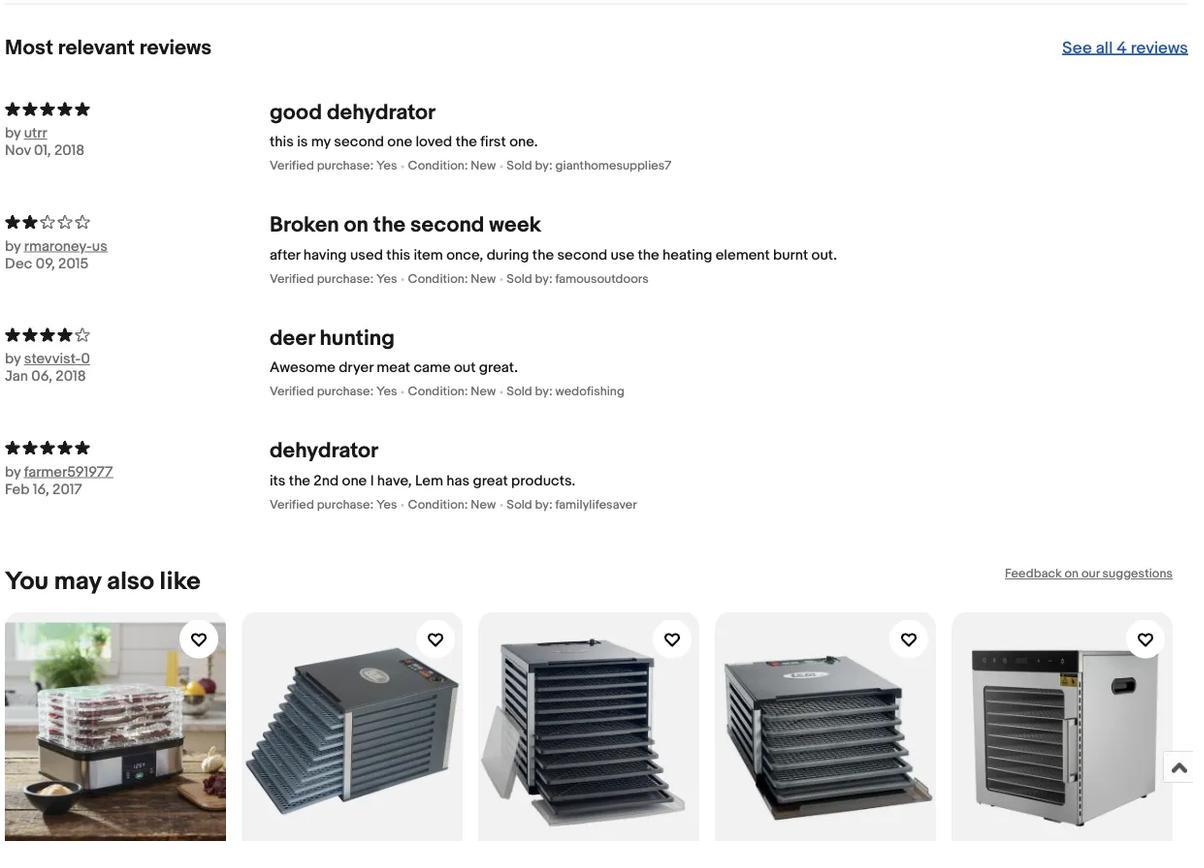 Task type: describe. For each thing, give the bounding box(es) containing it.
stevvist-
[[24, 351, 81, 369]]

2nd
[[314, 473, 339, 490]]

item
[[414, 247, 443, 264]]

one inside dehydrator its the 2nd one i have, lem has great products.
[[342, 473, 367, 490]]

i
[[370, 473, 374, 490]]

condition: for my
[[408, 159, 468, 174]]

wedofishing
[[555, 385, 625, 400]]

famousoutdoors
[[555, 272, 649, 287]]

dehydrator its the 2nd one i have, lem has great products.
[[270, 439, 575, 490]]

on for feedback
[[1065, 568, 1079, 583]]

came
[[414, 360, 451, 377]]

good
[[270, 100, 322, 126]]

its
[[270, 473, 286, 490]]

2 vertical spatial second
[[557, 247, 607, 264]]

by: for deer hunting
[[535, 385, 552, 400]]

all
[[1096, 38, 1113, 59]]

0
[[81, 351, 90, 369]]

the inside dehydrator its the 2nd one i have, lem has great products.
[[289, 473, 310, 490]]

like
[[160, 568, 201, 598]]

verified purchase: yes for its
[[270, 498, 397, 513]]

has
[[447, 473, 470, 490]]

deer
[[270, 326, 315, 352]]

hunting
[[320, 326, 395, 352]]

see all 4 reviews
[[1062, 38, 1188, 59]]

verified purchase: yes for dehydrator
[[270, 159, 397, 174]]

percents of reviewers think of this product as image for good
[[5, 100, 270, 117]]

rmaroney-us link
[[24, 238, 160, 256]]

sold by: famousoutdoors
[[507, 272, 649, 287]]

purchase: for dryer
[[317, 385, 373, 400]]

familylifesaver
[[555, 498, 637, 513]]

feedback
[[1005, 568, 1062, 583]]

utrr
[[24, 125, 47, 143]]

by farmer591977 feb 16, 2017
[[5, 464, 113, 499]]

meat
[[377, 360, 410, 377]]

new for deer hunting
[[471, 385, 496, 400]]

having
[[303, 247, 347, 264]]

sold for deer hunting
[[507, 385, 532, 400]]

you may also like
[[5, 568, 201, 598]]

products.
[[511, 473, 575, 490]]

2017
[[52, 482, 82, 499]]

by for deer
[[5, 351, 21, 369]]

sold by: gianthomesupplies7
[[507, 159, 671, 174]]

percents of reviewers think of this product as image for broken
[[5, 213, 270, 230]]

stevvist-0 link
[[24, 351, 160, 369]]

1 horizontal spatial second
[[410, 213, 484, 239]]

broken
[[270, 213, 339, 239]]

2015
[[58, 256, 89, 273]]

new for dehydrator
[[471, 498, 496, 513]]

sold by: wedofishing
[[507, 385, 625, 400]]

one inside good dehydrator this is my second one loved the first one.
[[387, 134, 412, 151]]

yes for dryer
[[376, 385, 397, 400]]

purchase: for second
[[317, 272, 373, 287]]

condition: for meat
[[408, 385, 468, 400]]

element
[[716, 247, 770, 264]]

us
[[92, 238, 107, 256]]

great.
[[479, 360, 518, 377]]

once,
[[446, 247, 483, 264]]

verified for deer hunting
[[270, 385, 314, 400]]

verified purchase: yes for on
[[270, 272, 397, 287]]

gianthomesupplies7
[[555, 159, 671, 174]]

condition: new for dehydrator
[[408, 498, 496, 513]]

rmaroney-
[[24, 238, 92, 256]]

great
[[473, 473, 508, 490]]

suggestions
[[1102, 568, 1173, 583]]

most
[[5, 36, 53, 61]]

you
[[5, 568, 48, 598]]

loved
[[416, 134, 452, 151]]

the up used
[[373, 213, 406, 239]]

by: for good dehydrator
[[535, 159, 552, 174]]

percents of reviewers think of this product as image for dehydrator
[[5, 439, 270, 456]]

feb
[[5, 482, 29, 499]]

most relevant reviews
[[5, 36, 212, 61]]

4
[[1117, 38, 1127, 59]]

second inside good dehydrator this is my second one loved the first one.
[[334, 134, 384, 151]]

use
[[611, 247, 634, 264]]

may
[[54, 568, 101, 598]]

this inside "broken on the second week after having used this item once, during the second use the heating element burnt out."
[[386, 247, 410, 264]]

sold for dehydrator
[[507, 498, 532, 513]]

verified for dehydrator
[[270, 498, 314, 513]]

utrr link
[[24, 125, 160, 143]]

feedback on our suggestions link
[[1005, 568, 1173, 583]]

sold by: familylifesaver
[[507, 498, 637, 513]]

by utrr nov 01, 2018
[[5, 125, 85, 160]]

by for broken
[[5, 238, 21, 256]]

verified for broken on the second week
[[270, 272, 314, 287]]

0 horizontal spatial reviews
[[139, 36, 212, 61]]

lem
[[415, 473, 443, 490]]



Task type: locate. For each thing, give the bounding box(es) containing it.
reviews right 4
[[1131, 38, 1188, 59]]

2 by from the top
[[5, 238, 21, 256]]

condition:
[[408, 159, 468, 174], [408, 272, 468, 287], [408, 385, 468, 400], [408, 498, 468, 513]]

2 condition: from the top
[[408, 272, 468, 287]]

percents of reviewers think of this product as image
[[5, 100, 270, 117], [5, 213, 270, 230], [5, 326, 270, 343], [5, 439, 270, 456]]

condition: new down has
[[408, 498, 496, 513]]

1 purchase: from the top
[[317, 159, 373, 174]]

sold for broken on the second week
[[507, 272, 532, 287]]

yes down used
[[376, 272, 397, 287]]

verified purchase: yes
[[270, 159, 397, 174], [270, 272, 397, 287], [270, 385, 397, 400], [270, 498, 397, 513]]

verified down is
[[270, 159, 314, 174]]

new down once,
[[471, 272, 496, 287]]

4 verified purchase: yes from the top
[[270, 498, 397, 513]]

1 percents of reviewers think of this product as image from the top
[[5, 100, 270, 117]]

2018
[[54, 143, 85, 160], [56, 369, 86, 386]]

by left utrr
[[5, 125, 21, 143]]

condition: for week
[[408, 272, 468, 287]]

condition: new down once,
[[408, 272, 496, 287]]

sold down products.
[[507, 498, 532, 513]]

on inside "broken on the second week after having used this item once, during the second use the heating element burnt out."
[[344, 213, 369, 239]]

by: down one.
[[535, 159, 552, 174]]

the inside good dehydrator this is my second one loved the first one.
[[456, 134, 477, 151]]

the right use
[[638, 247, 659, 264]]

yes down good dehydrator this is my second one loved the first one.
[[376, 159, 397, 174]]

sold for good dehydrator
[[507, 159, 532, 174]]

0 vertical spatial 2018
[[54, 143, 85, 160]]

verified down its
[[270, 498, 314, 513]]

by inside by rmaroney-us dec 09, 2015
[[5, 238, 21, 256]]

16,
[[33, 482, 49, 499]]

4 yes from the top
[[376, 498, 397, 513]]

purchase: for 2nd
[[317, 498, 373, 513]]

by inside by stevvist-0 jan 06, 2018
[[5, 351, 21, 369]]

4 by: from the top
[[535, 498, 552, 513]]

dryer
[[339, 360, 373, 377]]

2018 right 01,
[[54, 143, 85, 160]]

dec
[[5, 256, 32, 273]]

2 by: from the top
[[535, 272, 552, 287]]

verified for good dehydrator
[[270, 159, 314, 174]]

heating
[[663, 247, 712, 264]]

dehydrator up loved
[[327, 100, 436, 126]]

purchase: down dryer
[[317, 385, 373, 400]]

sold
[[507, 159, 532, 174], [507, 272, 532, 287], [507, 385, 532, 400], [507, 498, 532, 513]]

dehydrator inside dehydrator its the 2nd one i have, lem has great products.
[[270, 439, 378, 465]]

1 by from the top
[[5, 125, 21, 143]]

see
[[1062, 38, 1092, 59]]

1 by: from the top
[[535, 159, 552, 174]]

new for good dehydrator
[[471, 159, 496, 174]]

1 yes from the top
[[376, 159, 397, 174]]

condition: new down the 'out'
[[408, 385, 496, 400]]

verified purchase: yes down having on the left top
[[270, 272, 397, 287]]

4 percents of reviewers think of this product as image from the top
[[5, 439, 270, 456]]

this left is
[[270, 134, 294, 151]]

verified
[[270, 159, 314, 174], [270, 272, 314, 287], [270, 385, 314, 400], [270, 498, 314, 513]]

0 horizontal spatial this
[[270, 134, 294, 151]]

0 horizontal spatial on
[[344, 213, 369, 239]]

by: left wedofishing on the top of page
[[535, 385, 552, 400]]

condition: new for broken on the second week
[[408, 272, 496, 287]]

3 by: from the top
[[535, 385, 552, 400]]

percents of reviewers think of this product as image for deer
[[5, 326, 270, 343]]

purchase: for is
[[317, 159, 373, 174]]

by: for broken on the second week
[[535, 272, 552, 287]]

by: for dehydrator
[[535, 498, 552, 513]]

percents of reviewers think of this product as image up us
[[5, 213, 270, 230]]

3 verified from the top
[[270, 385, 314, 400]]

4 sold from the top
[[507, 498, 532, 513]]

1 verified from the top
[[270, 159, 314, 174]]

condition: down came
[[408, 385, 468, 400]]

burnt
[[773, 247, 808, 264]]

second right "my"
[[334, 134, 384, 151]]

purchase: down "my"
[[317, 159, 373, 174]]

new
[[471, 159, 496, 174], [471, 272, 496, 287], [471, 385, 496, 400], [471, 498, 496, 513]]

yes for second
[[376, 272, 397, 287]]

3 verified purchase: yes from the top
[[270, 385, 397, 400]]

the left first
[[456, 134, 477, 151]]

this inside good dehydrator this is my second one loved the first one.
[[270, 134, 294, 151]]

2 sold from the top
[[507, 272, 532, 287]]

by for dehydrator
[[5, 464, 21, 482]]

2 horizontal spatial second
[[557, 247, 607, 264]]

after
[[270, 247, 300, 264]]

nov
[[5, 143, 31, 160]]

is
[[297, 134, 308, 151]]

yes for 2nd
[[376, 498, 397, 513]]

new down first
[[471, 159, 496, 174]]

purchase:
[[317, 159, 373, 174], [317, 272, 373, 287], [317, 385, 373, 400], [317, 498, 373, 513]]

1 vertical spatial 2018
[[56, 369, 86, 386]]

used
[[350, 247, 383, 264]]

during
[[487, 247, 529, 264]]

on for broken
[[344, 213, 369, 239]]

by stevvist-0 jan 06, 2018
[[5, 351, 90, 386]]

2 percents of reviewers think of this product as image from the top
[[5, 213, 270, 230]]

2 new from the top
[[471, 272, 496, 287]]

condition: for one
[[408, 498, 468, 513]]

09,
[[36, 256, 55, 273]]

condition: down loved
[[408, 159, 468, 174]]

by inside by farmer591977 feb 16, 2017
[[5, 464, 21, 482]]

by: down products.
[[535, 498, 552, 513]]

verified purchase: yes for hunting
[[270, 385, 397, 400]]

verified purchase: yes down 2nd
[[270, 498, 397, 513]]

4 condition: new from the top
[[408, 498, 496, 513]]

1 horizontal spatial this
[[386, 247, 410, 264]]

have,
[[377, 473, 412, 490]]

condition: new
[[408, 159, 496, 174], [408, 272, 496, 287], [408, 385, 496, 400], [408, 498, 496, 513]]

3 condition: from the top
[[408, 385, 468, 400]]

verified purchase: yes down "my"
[[270, 159, 397, 174]]

verified down awesome
[[270, 385, 314, 400]]

also
[[107, 568, 154, 598]]

yes down have,
[[376, 498, 397, 513]]

by: down "broken on the second week after having used this item once, during the second use the heating element burnt out."
[[535, 272, 552, 287]]

our
[[1082, 568, 1100, 583]]

by left "09,"
[[5, 238, 21, 256]]

1 new from the top
[[471, 159, 496, 174]]

0 vertical spatial on
[[344, 213, 369, 239]]

3 condition: new from the top
[[408, 385, 496, 400]]

feedback on our suggestions
[[1005, 568, 1173, 583]]

on left the our at the right bottom
[[1065, 568, 1079, 583]]

1 vertical spatial dehydrator
[[270, 439, 378, 465]]

0 horizontal spatial second
[[334, 134, 384, 151]]

one
[[387, 134, 412, 151], [342, 473, 367, 490]]

4 purchase: from the top
[[317, 498, 373, 513]]

yes down meat
[[376, 385, 397, 400]]

by left "16,"
[[5, 464, 21, 482]]

sold down one.
[[507, 159, 532, 174]]

1 condition: new from the top
[[408, 159, 496, 174]]

2 verified from the top
[[270, 272, 314, 287]]

new for broken on the second week
[[471, 272, 496, 287]]

06,
[[31, 369, 52, 386]]

percents of reviewers think of this product as image up stevvist-0 link
[[5, 326, 270, 343]]

out.
[[811, 247, 837, 264]]

by inside by utrr nov 01, 2018
[[5, 125, 21, 143]]

condition: down item
[[408, 272, 468, 287]]

condition: new down loved
[[408, 159, 496, 174]]

reviews right relevant
[[139, 36, 212, 61]]

the
[[456, 134, 477, 151], [373, 213, 406, 239], [532, 247, 554, 264], [638, 247, 659, 264], [289, 473, 310, 490]]

yes
[[376, 159, 397, 174], [376, 272, 397, 287], [376, 385, 397, 400], [376, 498, 397, 513]]

3 yes from the top
[[376, 385, 397, 400]]

0 vertical spatial second
[[334, 134, 384, 151]]

awesome
[[270, 360, 335, 377]]

4 condition: from the top
[[408, 498, 468, 513]]

1 horizontal spatial reviews
[[1131, 38, 1188, 59]]

0 horizontal spatial one
[[342, 473, 367, 490]]

by for good
[[5, 125, 21, 143]]

condition: new for good dehydrator
[[408, 159, 496, 174]]

1 verified purchase: yes from the top
[[270, 159, 397, 174]]

good dehydrator this is my second one loved the first one.
[[270, 100, 538, 151]]

4 new from the top
[[471, 498, 496, 513]]

1 horizontal spatial one
[[387, 134, 412, 151]]

one left loved
[[387, 134, 412, 151]]

list
[[5, 598, 1188, 842]]

broken on the second week after having used this item once, during the second use the heating element burnt out.
[[270, 213, 837, 264]]

one.
[[509, 134, 538, 151]]

jan
[[5, 369, 28, 386]]

3 new from the top
[[471, 385, 496, 400]]

sold down during
[[507, 272, 532, 287]]

percents of reviewers think of this product as image up the utrr link
[[5, 100, 270, 117]]

2018 inside by stevvist-0 jan 06, 2018
[[56, 369, 86, 386]]

condition: new for deer hunting
[[408, 385, 496, 400]]

verified purchase: yes down dryer
[[270, 385, 397, 400]]

3 purchase: from the top
[[317, 385, 373, 400]]

on
[[344, 213, 369, 239], [1065, 568, 1079, 583]]

2 verified purchase: yes from the top
[[270, 272, 397, 287]]

second up once,
[[410, 213, 484, 239]]

sold down great.
[[507, 385, 532, 400]]

purchase: down having on the left top
[[317, 272, 373, 287]]

2018 inside by utrr nov 01, 2018
[[54, 143, 85, 160]]

this
[[270, 134, 294, 151], [386, 247, 410, 264]]

new down great.
[[471, 385, 496, 400]]

percents of reviewers think of this product as image up farmer591977 'link'
[[5, 439, 270, 456]]

1 condition: from the top
[[408, 159, 468, 174]]

by:
[[535, 159, 552, 174], [535, 272, 552, 287], [535, 385, 552, 400], [535, 498, 552, 513]]

3 by from the top
[[5, 351, 21, 369]]

1 vertical spatial this
[[386, 247, 410, 264]]

relevant
[[58, 36, 135, 61]]

1 vertical spatial on
[[1065, 568, 1079, 583]]

01,
[[34, 143, 51, 160]]

verified down the after
[[270, 272, 314, 287]]

2018 right 06,
[[56, 369, 86, 386]]

1 vertical spatial one
[[342, 473, 367, 490]]

4 verified from the top
[[270, 498, 314, 513]]

1 horizontal spatial on
[[1065, 568, 1079, 583]]

1 vertical spatial second
[[410, 213, 484, 239]]

yes for is
[[376, 159, 397, 174]]

0 vertical spatial dehydrator
[[327, 100, 436, 126]]

see all 4 reviews link
[[1062, 38, 1188, 59]]

4 by from the top
[[5, 464, 21, 482]]

3 sold from the top
[[507, 385, 532, 400]]

condition: down lem on the left bottom of page
[[408, 498, 468, 513]]

on up used
[[344, 213, 369, 239]]

0 vertical spatial this
[[270, 134, 294, 151]]

purchase: down 2nd
[[317, 498, 373, 513]]

2 condition: new from the top
[[408, 272, 496, 287]]

one left i at left bottom
[[342, 473, 367, 490]]

second up sold by: famousoutdoors
[[557, 247, 607, 264]]

farmer591977 link
[[24, 464, 160, 482]]

0 vertical spatial one
[[387, 134, 412, 151]]

2 yes from the top
[[376, 272, 397, 287]]

out
[[454, 360, 476, 377]]

new down great on the bottom left of page
[[471, 498, 496, 513]]

by
[[5, 125, 21, 143], [5, 238, 21, 256], [5, 351, 21, 369], [5, 464, 21, 482]]

3 percents of reviewers think of this product as image from the top
[[5, 326, 270, 343]]

this left item
[[386, 247, 410, 264]]

dehydrator up 2nd
[[270, 439, 378, 465]]

by rmaroney-us dec 09, 2015
[[5, 238, 107, 273]]

my
[[311, 134, 331, 151]]

first
[[480, 134, 506, 151]]

1 sold from the top
[[507, 159, 532, 174]]

dehydrator
[[327, 100, 436, 126], [270, 439, 378, 465]]

the right during
[[532, 247, 554, 264]]

week
[[489, 213, 541, 239]]

2 purchase: from the top
[[317, 272, 373, 287]]

dehydrator inside good dehydrator this is my second one loved the first one.
[[327, 100, 436, 126]]

deer hunting awesome dryer meat came out great.
[[270, 326, 518, 377]]

the right its
[[289, 473, 310, 490]]

farmer591977
[[24, 464, 113, 482]]

by left 06,
[[5, 351, 21, 369]]



Task type: vqa. For each thing, say whether or not it's contained in the screenshot.
Tote inside Coach Women's Madison Abigail Tote Handbag Purse Medium-Large Metallic Silver
no



